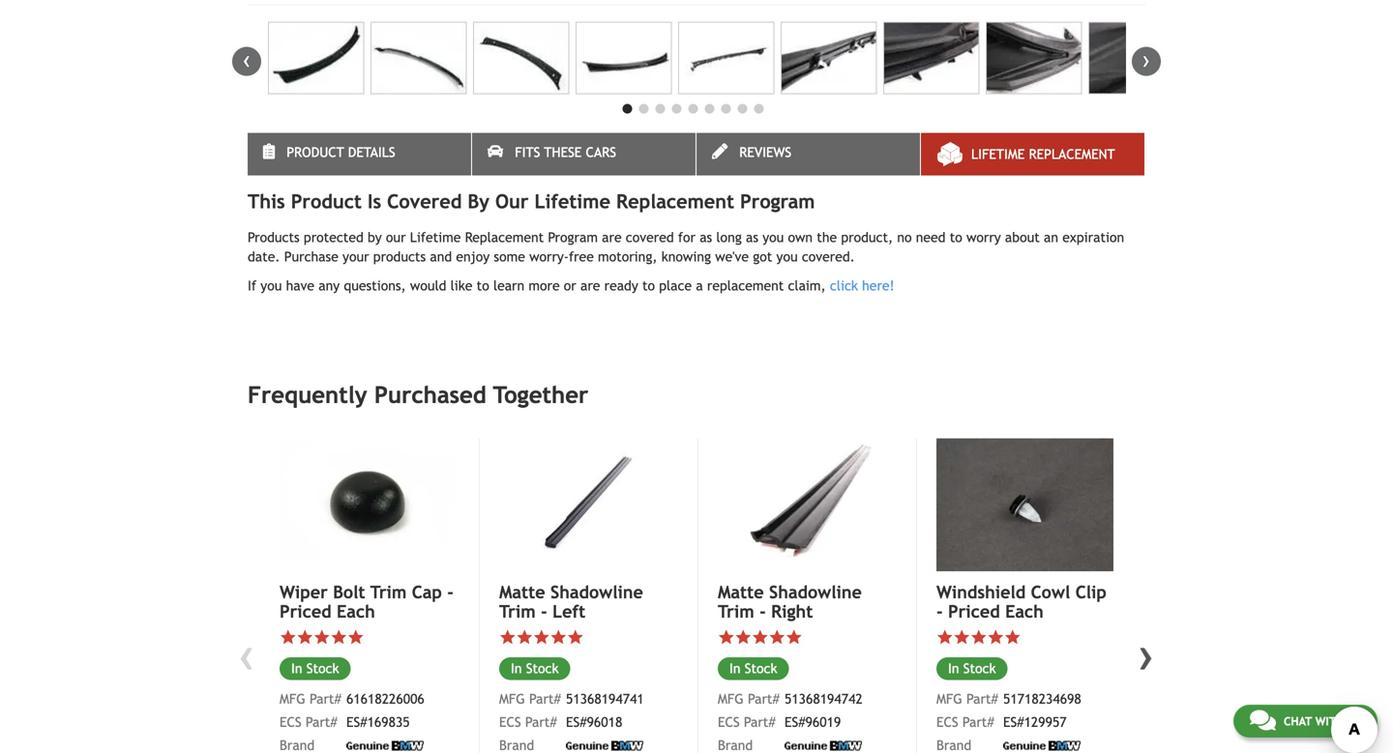 Task type: vqa. For each thing, say whether or not it's contained in the screenshot.
'3,'
no



Task type: describe. For each thing, give the bounding box(es) containing it.
mfg part# 51718234698 ecs part# es#129957
[[937, 692, 1081, 731]]

products protected by our lifetime replacement program are covered for as long as you own the product, no need to worry about an expiration date. purchase your products and enjoy some worry-free motoring, knowing we've got you covered.
[[248, 230, 1124, 264]]

cowl
[[1031, 583, 1070, 603]]

trim for matte shadowline trim - left
[[499, 602, 536, 622]]

or
[[564, 278, 576, 293]]

covered
[[387, 190, 462, 213]]

1 vertical spatial lifetime
[[534, 190, 610, 213]]

to inside the products protected by our lifetime replacement program are covered for as long as you own the product, no need to worry about an expiration date. purchase your products and enjoy some worry-free motoring, knowing we've got you covered.
[[950, 230, 962, 245]]

purchase
[[284, 249, 338, 264]]

3 es#129925 - 51718232894 - windshield cowl - e46 coupe and convertible - plastic cover located below the windshield on your coupe or convertible - genuine bmw - bmw image from the left
[[473, 22, 569, 94]]

our
[[386, 230, 406, 245]]

enjoy
[[456, 249, 490, 264]]

in stock for windshield cowl clip - priced each
[[948, 661, 996, 677]]

replacement
[[707, 278, 784, 293]]

stock for wiper bolt trim cap - priced each
[[306, 661, 339, 677]]

covered.
[[802, 249, 855, 264]]

windshield
[[937, 583, 1026, 603]]

6 star image from the left
[[550, 630, 567, 646]]

2 star image from the left
[[313, 630, 330, 646]]

1 › link from the top
[[1132, 47, 1161, 76]]

› for second › link from the top of the page
[[1139, 629, 1154, 681]]

chat with us link
[[1233, 705, 1378, 738]]

7 star image from the left
[[718, 630, 735, 646]]

windshield cowl clip - priced each
[[937, 583, 1107, 622]]

7 es#129925 - 51718232894 - windshield cowl - e46 coupe and convertible - plastic cover located below the windshield on your coupe or convertible - genuine bmw - bmw image from the left
[[883, 22, 979, 94]]

part# left es#169835
[[306, 715, 337, 731]]

0 horizontal spatial to
[[477, 278, 489, 293]]

in for matte shadowline trim - right
[[729, 661, 741, 677]]

about
[[1005, 230, 1040, 245]]

‹
[[243, 47, 251, 72]]

10 star image from the left
[[970, 630, 987, 646]]

we've
[[715, 249, 749, 264]]

1 horizontal spatial program
[[740, 190, 815, 213]]

in for windshield cowl clip - priced each
[[948, 661, 959, 677]]

0 vertical spatial product
[[287, 144, 344, 160]]

stock for matte shadowline trim - left
[[526, 661, 559, 677]]

wiper
[[280, 583, 328, 603]]

would
[[410, 278, 446, 293]]

got
[[753, 249, 772, 264]]

windshield cowl clip - priced each link
[[937, 583, 1114, 622]]

by
[[468, 190, 490, 213]]

cars
[[586, 144, 616, 160]]

2 es#129925 - 51718232894 - windshield cowl - e46 coupe and convertible - plastic cover located below the windshield on your coupe or convertible - genuine bmw - bmw image from the left
[[371, 22, 467, 94]]

4 es#129925 - 51718232894 - windshield cowl - e46 coupe and convertible - plastic cover located below the windshield on your coupe or convertible - genuine bmw - bmw image from the left
[[576, 22, 672, 94]]

fits
[[515, 144, 540, 160]]

a
[[696, 278, 703, 293]]

lifetime replacement link
[[921, 133, 1145, 175]]

products
[[248, 230, 300, 245]]

wiper bolt trim cap - priced each
[[280, 583, 454, 622]]

more
[[529, 278, 560, 293]]

1 horizontal spatial to
[[642, 278, 655, 293]]

genuine bmw image for right
[[785, 741, 862, 751]]

part# left 51368194741
[[529, 692, 561, 707]]

click here! link
[[830, 278, 895, 293]]

program inside the products protected by our lifetime replacement program are covered for as long as you own the product, no need to worry about an expiration date. purchase your products and enjoy some worry-free motoring, knowing we've got you covered.
[[548, 230, 598, 245]]

› for second › link from the bottom of the page
[[1143, 47, 1150, 72]]

questions,
[[344, 278, 406, 293]]

lifetime replacement
[[971, 146, 1115, 162]]

trim for wiper bolt trim cap - priced each
[[370, 583, 407, 603]]

our
[[495, 190, 529, 213]]

bolt
[[333, 583, 365, 603]]

es#96018
[[566, 715, 622, 731]]

5 star image from the left
[[533, 630, 550, 646]]

mfg for windshield cowl clip - priced each
[[937, 692, 962, 707]]

like
[[450, 278, 473, 293]]

2 › link from the top
[[1132, 629, 1161, 681]]

cap
[[412, 583, 442, 603]]

mfg part# 51368194742 ecs part# es#96019
[[718, 692, 863, 731]]

shadowline for left
[[551, 583, 643, 603]]

es#169835
[[346, 715, 410, 731]]

trim for matte shadowline trim - right
[[718, 602, 754, 622]]

reviews link
[[697, 133, 920, 175]]

9 star image from the left
[[937, 630, 953, 646]]

claim,
[[788, 278, 826, 293]]

ecs for wiper bolt trim cap - priced each
[[280, 715, 301, 731]]

products
[[373, 249, 426, 264]]

4 star image from the left
[[516, 630, 533, 646]]

stock for windshield cowl clip - priced each
[[963, 661, 996, 677]]

51718234698
[[1003, 692, 1081, 707]]

here!
[[862, 278, 895, 293]]

and
[[430, 249, 452, 264]]

worry-
[[529, 249, 569, 264]]

replacement inside the products protected by our lifetime replacement program are covered for as long as you own the product, no need to worry about an expiration date. purchase your products and enjoy some worry-free motoring, knowing we've got you covered.
[[465, 230, 544, 245]]

3 star image from the left
[[499, 630, 516, 646]]

genuine bmw image for priced
[[1003, 741, 1081, 751]]

if you have any questions, would like to learn more or are ready to place a replacement claim, click here!
[[248, 278, 895, 293]]

‹ link
[[232, 47, 261, 76]]

an
[[1044, 230, 1058, 245]]

1 vertical spatial are
[[580, 278, 600, 293]]

frequently
[[248, 381, 367, 409]]

4 star image from the left
[[567, 630, 584, 646]]

purchased
[[374, 381, 486, 409]]

6 es#129925 - 51718232894 - windshield cowl - e46 coupe and convertible - plastic cover located below the windshield on your coupe or convertible - genuine bmw - bmw image from the left
[[781, 22, 877, 94]]

motoring,
[[598, 249, 657, 264]]

in stock for matte shadowline trim - right
[[729, 661, 777, 677]]

place
[[659, 278, 692, 293]]

5 es#129925 - 51718232894 - windshield cowl - e46 coupe and convertible - plastic cover located below the windshield on your coupe or convertible - genuine bmw - bmw image from the left
[[678, 22, 774, 94]]

chat with us
[[1284, 715, 1361, 729]]

your
[[343, 249, 369, 264]]

in stock for wiper bolt trim cap - priced each
[[291, 661, 339, 677]]

part# left es#96019
[[744, 715, 776, 731]]

own
[[788, 230, 813, 245]]

have
[[286, 278, 314, 293]]

es#96019
[[785, 715, 841, 731]]

worry
[[966, 230, 1001, 245]]

part# left 61618226006 at left
[[310, 692, 341, 707]]

mfg part# 51368194741 ecs part# es#96018
[[499, 692, 644, 731]]

priced inside wiper bolt trim cap - priced each
[[280, 602, 331, 622]]

by
[[368, 230, 382, 245]]

9 es#129925 - 51718232894 - windshield cowl - e46 coupe and convertible - plastic cover located below the windshield on your coupe or convertible - genuine bmw - bmw image from the left
[[1088, 22, 1185, 94]]

any
[[319, 278, 340, 293]]

wiper bolt trim cap - priced each link
[[280, 583, 458, 622]]

ready
[[604, 278, 638, 293]]

free
[[569, 249, 594, 264]]

in stock for matte shadowline trim - left
[[511, 661, 559, 677]]

shadowline for right
[[769, 583, 862, 603]]

matte shadowline trim - left link
[[499, 583, 676, 622]]



Task type: locate. For each thing, give the bounding box(es) containing it.
product up protected
[[291, 190, 362, 213]]

genuine bmw image down es#96019
[[785, 741, 862, 751]]

stock up mfg part# 51368194742 ecs part# es#96019
[[745, 661, 777, 677]]

protected
[[304, 230, 364, 245]]

ecs inside mfg part# 61618226006 ecs part# es#169835
[[280, 715, 301, 731]]

in up mfg part# 61618226006 ecs part# es#169835
[[291, 661, 302, 677]]

0 vertical spatial you
[[763, 230, 784, 245]]

2 stock from the left
[[526, 661, 559, 677]]

1 vertical spatial › link
[[1132, 629, 1161, 681]]

in up mfg part# 51368194741 ecs part# es#96018
[[511, 661, 522, 677]]

- for matte shadowline trim - right
[[760, 602, 766, 622]]

matte left left
[[499, 583, 545, 603]]

1 es#129925 - 51718232894 - windshield cowl - e46 coupe and convertible - plastic cover located below the windshield on your coupe or convertible - genuine bmw - bmw image from the left
[[268, 22, 364, 94]]

2 as from the left
[[746, 230, 758, 245]]

in for matte shadowline trim - left
[[511, 661, 522, 677]]

2 shadowline from the left
[[769, 583, 862, 603]]

trim left cap
[[370, 583, 407, 603]]

priced left bolt
[[280, 602, 331, 622]]

mfg for matte shadowline trim - right
[[718, 692, 744, 707]]

61618226006
[[346, 692, 424, 707]]

0 horizontal spatial program
[[548, 230, 598, 245]]

0 horizontal spatial matte
[[499, 583, 545, 603]]

3 genuine bmw image from the left
[[785, 741, 862, 751]]

2 horizontal spatial lifetime
[[971, 146, 1025, 162]]

matte left "right"
[[718, 583, 764, 603]]

you right if
[[261, 278, 282, 293]]

mfg left 51368194741
[[499, 692, 525, 707]]

knowing
[[661, 249, 711, 264]]

1 matte from the left
[[499, 583, 545, 603]]

left
[[553, 602, 586, 622]]

mfg for wiper bolt trim cap - priced each
[[280, 692, 305, 707]]

star image
[[297, 630, 313, 646], [330, 630, 347, 646], [347, 630, 364, 646], [567, 630, 584, 646], [735, 630, 752, 646], [752, 630, 769, 646], [786, 630, 803, 646], [953, 630, 970, 646], [987, 630, 1004, 646], [1004, 630, 1021, 646]]

0 horizontal spatial are
[[580, 278, 600, 293]]

9 star image from the left
[[987, 630, 1004, 646]]

click
[[830, 278, 858, 293]]

51368194741
[[566, 692, 644, 707]]

3 stock from the left
[[745, 661, 777, 677]]

with
[[1315, 715, 1344, 729]]

trim inside 'matte shadowline trim - right'
[[718, 602, 754, 622]]

1 as from the left
[[700, 230, 712, 245]]

matte for matte shadowline trim - left
[[499, 583, 545, 603]]

priced left cowl
[[948, 602, 1000, 622]]

genuine bmw image down es#169835
[[346, 741, 424, 751]]

genuine bmw image for left
[[566, 741, 643, 751]]

1 horizontal spatial matte
[[718, 583, 764, 603]]

- inside windshield cowl clip - priced each
[[937, 602, 943, 622]]

2 genuine bmw image from the left
[[566, 741, 643, 751]]

0 vertical spatial program
[[740, 190, 815, 213]]

genuine bmw image down the es#96018
[[566, 741, 643, 751]]

1 priced from the left
[[280, 602, 331, 622]]

are right or
[[580, 278, 600, 293]]

you down 'own'
[[776, 249, 798, 264]]

product left details
[[287, 144, 344, 160]]

1 star image from the left
[[297, 630, 313, 646]]

2 matte from the left
[[718, 583, 764, 603]]

1 horizontal spatial lifetime
[[534, 190, 610, 213]]

matte shadowline trim - left
[[499, 583, 643, 622]]

covered
[[626, 230, 674, 245]]

10 star image from the left
[[1004, 630, 1021, 646]]

as right for
[[700, 230, 712, 245]]

2 star image from the left
[[330, 630, 347, 646]]

- inside 'matte shadowline trim - right'
[[760, 602, 766, 622]]

program up free
[[548, 230, 598, 245]]

lifetime up and
[[410, 230, 461, 245]]

replacement
[[1029, 146, 1115, 162], [616, 190, 734, 213], [465, 230, 544, 245]]

shadowline inside 'matte shadowline trim - right'
[[769, 583, 862, 603]]

1 vertical spatial product
[[291, 190, 362, 213]]

product,
[[841, 230, 893, 245]]

product
[[287, 144, 344, 160], [291, 190, 362, 213]]

1 horizontal spatial shadowline
[[769, 583, 862, 603]]

trim left "right"
[[718, 602, 754, 622]]

program
[[740, 190, 815, 213], [548, 230, 598, 245]]

frequently purchased together
[[248, 381, 589, 409]]

clip
[[1076, 583, 1107, 603]]

2 horizontal spatial replacement
[[1029, 146, 1115, 162]]

some
[[494, 249, 525, 264]]

4 in from the left
[[948, 661, 959, 677]]

1 shadowline from the left
[[551, 583, 643, 603]]

together
[[493, 381, 589, 409]]

1 genuine bmw image from the left
[[346, 741, 424, 751]]

to
[[950, 230, 962, 245], [477, 278, 489, 293], [642, 278, 655, 293]]

ecs
[[280, 715, 301, 731], [499, 715, 521, 731], [718, 715, 740, 731], [937, 715, 958, 731]]

0 horizontal spatial lifetime
[[410, 230, 461, 245]]

to right 'need'
[[950, 230, 962, 245]]

each inside windshield cowl clip - priced each
[[1005, 602, 1044, 622]]

stock up the mfg part# 51718234698 ecs part# es#129957
[[963, 661, 996, 677]]

1 horizontal spatial replacement
[[616, 190, 734, 213]]

0 vertical spatial › link
[[1132, 47, 1161, 76]]

4 genuine bmw image from the left
[[1003, 741, 1081, 751]]

part# left es#129957
[[962, 715, 994, 731]]

each inside wiper bolt trim cap - priced each
[[337, 602, 375, 622]]

1 horizontal spatial each
[[1005, 602, 1044, 622]]

to right like
[[477, 278, 489, 293]]

right
[[771, 602, 813, 622]]

3 in stock from the left
[[729, 661, 777, 677]]

matte for matte shadowline trim - right
[[718, 583, 764, 603]]

- inside matte shadowline trim - left
[[541, 602, 547, 622]]

genuine bmw image for -
[[346, 741, 424, 751]]

date.
[[248, 249, 280, 264]]

2 horizontal spatial to
[[950, 230, 962, 245]]

chat
[[1284, 715, 1312, 729]]

0 vertical spatial replacement
[[1029, 146, 1115, 162]]

1 star image from the left
[[280, 630, 297, 646]]

matte shadowline trim - right link
[[718, 583, 895, 622]]

2 vertical spatial you
[[261, 278, 282, 293]]

this
[[248, 190, 285, 213]]

ecs inside mfg part# 51368194742 ecs part# es#96019
[[718, 715, 740, 731]]

replacement inside lifetime replacement link
[[1029, 146, 1115, 162]]

in stock up mfg part# 61618226006 ecs part# es#169835
[[291, 661, 339, 677]]

mfg inside mfg part# 51368194741 ecs part# es#96018
[[499, 692, 525, 707]]

star image
[[280, 630, 297, 646], [313, 630, 330, 646], [499, 630, 516, 646], [516, 630, 533, 646], [533, 630, 550, 646], [550, 630, 567, 646], [718, 630, 735, 646], [769, 630, 786, 646], [937, 630, 953, 646], [970, 630, 987, 646]]

stock up mfg part# 61618226006 ecs part# es#169835
[[306, 661, 339, 677]]

lifetime
[[971, 146, 1025, 162], [534, 190, 610, 213], [410, 230, 461, 245]]

matte inside 'matte shadowline trim - right'
[[718, 583, 764, 603]]

trim inside matte shadowline trim - left
[[499, 602, 536, 622]]

program up 'own'
[[740, 190, 815, 213]]

reviews
[[739, 144, 792, 160]]

mfg inside the mfg part# 51718234698 ecs part# es#129957
[[937, 692, 962, 707]]

product details
[[287, 144, 395, 160]]

2 priced from the left
[[948, 602, 1000, 622]]

are
[[602, 230, 622, 245], [580, 278, 600, 293]]

mfg inside mfg part# 61618226006 ecs part# es#169835
[[280, 692, 305, 707]]

trim left left
[[499, 602, 536, 622]]

ecs inside the mfg part# 51718234698 ecs part# es#129957
[[937, 715, 958, 731]]

-
[[447, 583, 454, 603], [541, 602, 547, 622], [760, 602, 766, 622], [937, 602, 943, 622]]

this product is covered by our lifetime replacement program
[[248, 190, 815, 213]]

2 ecs from the left
[[499, 715, 521, 731]]

2 horizontal spatial trim
[[718, 602, 754, 622]]

mfg for matte shadowline trim - left
[[499, 692, 525, 707]]

8 star image from the left
[[953, 630, 970, 646]]

1 vertical spatial program
[[548, 230, 598, 245]]

1 horizontal spatial as
[[746, 230, 758, 245]]

ecs for windshield cowl clip - priced each
[[937, 715, 958, 731]]

stock for matte shadowline trim - right
[[745, 661, 777, 677]]

mfg inside mfg part# 51368194742 ecs part# es#96019
[[718, 692, 744, 707]]

stock up mfg part# 51368194741 ecs part# es#96018
[[526, 661, 559, 677]]

1 horizontal spatial priced
[[948, 602, 1000, 622]]

- inside wiper bolt trim cap - priced each
[[447, 583, 454, 603]]

product details link
[[248, 133, 471, 175]]

are up motoring, at the top left of the page
[[602, 230, 622, 245]]

shadowline down matte shadowline trim - right image
[[769, 583, 862, 603]]

3 mfg from the left
[[718, 692, 744, 707]]

1 in stock from the left
[[291, 661, 339, 677]]

in up mfg part# 51368194742 ecs part# es#96019
[[729, 661, 741, 677]]

learn
[[493, 278, 525, 293]]

details
[[348, 144, 395, 160]]

shadowline down the matte shadowline trim - left image
[[551, 583, 643, 603]]

0 vertical spatial ›
[[1143, 47, 1150, 72]]

part# left the es#96018
[[525, 715, 557, 731]]

51368194742
[[785, 692, 863, 707]]

2 vertical spatial lifetime
[[410, 230, 461, 245]]

8 es#129925 - 51718232894 - windshield cowl - e46 coupe and convertible - plastic cover located below the windshield on your coupe or convertible - genuine bmw - bmw image from the left
[[986, 22, 1082, 94]]

ecs left es#96019
[[718, 715, 740, 731]]

ecs left es#129957
[[937, 715, 958, 731]]

you up got
[[763, 230, 784, 245]]

0 horizontal spatial priced
[[280, 602, 331, 622]]

es#129957
[[1003, 715, 1067, 731]]

need
[[916, 230, 946, 245]]

as up got
[[746, 230, 758, 245]]

long
[[716, 230, 742, 245]]

1 ecs from the left
[[280, 715, 301, 731]]

in up the mfg part# 51718234698 ecs part# es#129957
[[948, 661, 959, 677]]

in stock up mfg part# 51368194741 ecs part# es#96018
[[511, 661, 559, 677]]

ecs left the es#96018
[[499, 715, 521, 731]]

1 each from the left
[[337, 602, 375, 622]]

each left clip
[[1005, 602, 1044, 622]]

part#
[[310, 692, 341, 707], [529, 692, 561, 707], [748, 692, 780, 707], [966, 692, 998, 707], [306, 715, 337, 731], [525, 715, 557, 731], [744, 715, 776, 731], [962, 715, 994, 731]]

4 mfg from the left
[[937, 692, 962, 707]]

is
[[368, 190, 381, 213]]

ecs for matte shadowline trim - left
[[499, 715, 521, 731]]

shadowline inside matte shadowline trim - left
[[551, 583, 643, 603]]

mfg part# 61618226006 ecs part# es#169835
[[280, 692, 424, 731]]

each
[[337, 602, 375, 622], [1005, 602, 1044, 622]]

priced inside windshield cowl clip - priced each
[[948, 602, 1000, 622]]

us
[[1347, 715, 1361, 729]]

replacement up an
[[1029, 146, 1115, 162]]

replacement up some
[[465, 230, 544, 245]]

no
[[897, 230, 912, 245]]

0 horizontal spatial trim
[[370, 583, 407, 603]]

shadowline
[[551, 583, 643, 603], [769, 583, 862, 603]]

6 star image from the left
[[752, 630, 769, 646]]

mfg left 51718234698
[[937, 692, 962, 707]]

1 vertical spatial you
[[776, 249, 798, 264]]

3 star image from the left
[[347, 630, 364, 646]]

in stock up mfg part# 51368194742 ecs part# es#96019
[[729, 661, 777, 677]]

ecs left es#169835
[[280, 715, 301, 731]]

for
[[678, 230, 696, 245]]

in stock
[[291, 661, 339, 677], [511, 661, 559, 677], [729, 661, 777, 677], [948, 661, 996, 677]]

- for windshield cowl clip - priced each
[[937, 602, 943, 622]]

ecs inside mfg part# 51368194741 ecs part# es#96018
[[499, 715, 521, 731]]

are inside the products protected by our lifetime replacement program are covered for as long as you own the product, no need to worry about an expiration date. purchase your products and enjoy some worry-free motoring, knowing we've got you covered.
[[602, 230, 622, 245]]

matte shadowline trim - left image
[[499, 439, 676, 572]]

windshield cowl clip - priced each image
[[937, 439, 1114, 572]]

2 vertical spatial replacement
[[465, 230, 544, 245]]

4 ecs from the left
[[937, 715, 958, 731]]

mfg left 61618226006 at left
[[280, 692, 305, 707]]

1 vertical spatial ›
[[1139, 629, 1154, 681]]

0 horizontal spatial each
[[337, 602, 375, 622]]

these
[[544, 144, 582, 160]]

wiper bolt trim cap - priced each image
[[280, 439, 458, 572]]

es#129925 - 51718232894 - windshield cowl - e46 coupe and convertible - plastic cover located below the windshield on your coupe or convertible - genuine bmw - bmw image
[[268, 22, 364, 94], [371, 22, 467, 94], [473, 22, 569, 94], [576, 22, 672, 94], [678, 22, 774, 94], [781, 22, 877, 94], [883, 22, 979, 94], [986, 22, 1082, 94], [1088, 22, 1185, 94]]

trim
[[370, 583, 407, 603], [499, 602, 536, 622], [718, 602, 754, 622]]

- for matte shadowline trim - left
[[541, 602, 547, 622]]

you
[[763, 230, 784, 245], [776, 249, 798, 264], [261, 278, 282, 293]]

mfg
[[280, 692, 305, 707], [499, 692, 525, 707], [718, 692, 744, 707], [937, 692, 962, 707]]

0 horizontal spatial shadowline
[[551, 583, 643, 603]]

3 in from the left
[[729, 661, 741, 677]]

0 horizontal spatial replacement
[[465, 230, 544, 245]]

expiration
[[1063, 230, 1124, 245]]

trim inside wiper bolt trim cap - priced each
[[370, 583, 407, 603]]

1 stock from the left
[[306, 661, 339, 677]]

0 horizontal spatial as
[[700, 230, 712, 245]]

3 ecs from the left
[[718, 715, 740, 731]]

if
[[248, 278, 256, 293]]

1 in from the left
[[291, 661, 302, 677]]

the
[[817, 230, 837, 245]]

2 mfg from the left
[[499, 692, 525, 707]]

› link
[[1132, 47, 1161, 76], [1132, 629, 1161, 681]]

as
[[700, 230, 712, 245], [746, 230, 758, 245]]

matte shadowline trim - right
[[718, 583, 862, 622]]

2 in from the left
[[511, 661, 522, 677]]

lifetime down fits these cars link
[[534, 190, 610, 213]]

in stock up the mfg part# 51718234698 ecs part# es#129957
[[948, 661, 996, 677]]

matte inside matte shadowline trim - left
[[499, 583, 545, 603]]

in for wiper bolt trim cap - priced each
[[291, 661, 302, 677]]

comments image
[[1250, 709, 1276, 732]]

replacement up for
[[616, 190, 734, 213]]

ecs for matte shadowline trim - right
[[718, 715, 740, 731]]

1 mfg from the left
[[280, 692, 305, 707]]

›
[[1143, 47, 1150, 72], [1139, 629, 1154, 681]]

0 vertical spatial lifetime
[[971, 146, 1025, 162]]

5 star image from the left
[[735, 630, 752, 646]]

7 star image from the left
[[786, 630, 803, 646]]

lifetime up worry
[[971, 146, 1025, 162]]

0 vertical spatial are
[[602, 230, 622, 245]]

4 stock from the left
[[963, 661, 996, 677]]

2 each from the left
[[1005, 602, 1044, 622]]

mfg left '51368194742'
[[718, 692, 744, 707]]

genuine bmw image
[[346, 741, 424, 751], [566, 741, 643, 751], [785, 741, 862, 751], [1003, 741, 1081, 751]]

genuine bmw image down es#129957
[[1003, 741, 1081, 751]]

part# left '51368194742'
[[748, 692, 780, 707]]

fits these cars
[[515, 144, 616, 160]]

matte shadowline trim - right image
[[718, 439, 895, 572]]

priced
[[280, 602, 331, 622], [948, 602, 1000, 622]]

lifetime inside the products protected by our lifetime replacement program are covered for as long as you own the product, no need to worry about an expiration date. purchase your products and enjoy some worry-free motoring, knowing we've got you covered.
[[410, 230, 461, 245]]

part# left 51718234698
[[966, 692, 998, 707]]

4 in stock from the left
[[948, 661, 996, 677]]

1 vertical spatial replacement
[[616, 190, 734, 213]]

each right "wiper"
[[337, 602, 375, 622]]

1 horizontal spatial trim
[[499, 602, 536, 622]]

to left place
[[642, 278, 655, 293]]

8 star image from the left
[[769, 630, 786, 646]]

2 in stock from the left
[[511, 661, 559, 677]]

1 horizontal spatial are
[[602, 230, 622, 245]]



